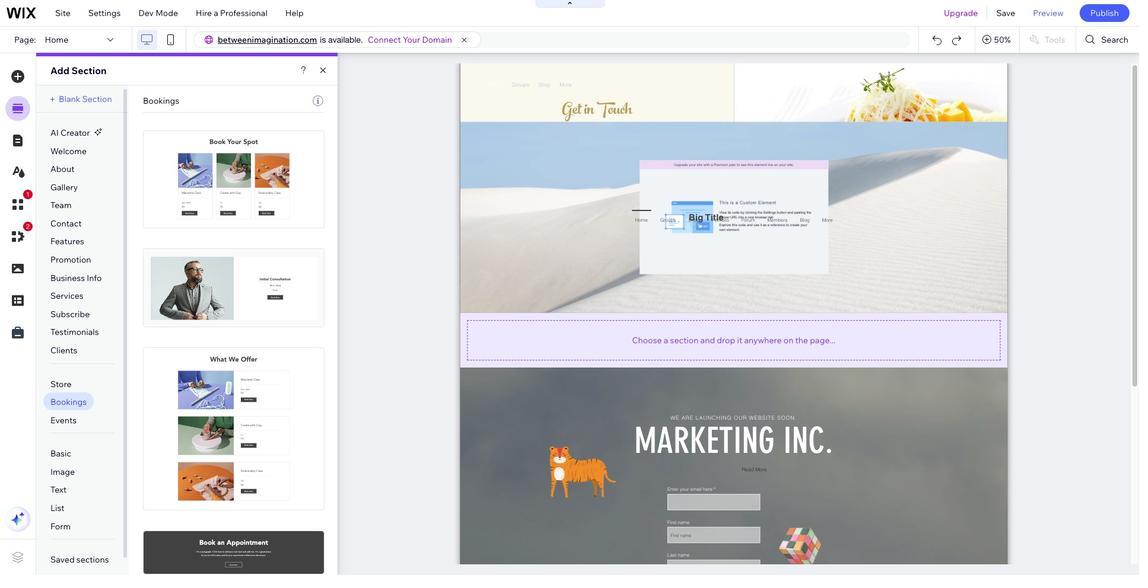 Task type: describe. For each thing, give the bounding box(es) containing it.
a for section
[[664, 335, 669, 346]]

dev
[[139, 8, 154, 18]]

and
[[701, 335, 715, 346]]

business info
[[50, 273, 102, 284]]

image
[[50, 467, 75, 478]]

search button
[[1077, 27, 1140, 53]]

section for add section
[[72, 65, 107, 77]]

saved sections
[[50, 555, 109, 566]]

service
[[205, 231, 229, 240]]

1 horizontal spatial bookings
[[143, 96, 179, 106]]

it
[[737, 335, 743, 346]]

1
[[26, 191, 30, 198]]

ai
[[50, 128, 59, 138]]

help
[[285, 8, 304, 18]]

add section
[[50, 65, 107, 77]]

2
[[26, 223, 30, 230]]

domain
[[422, 34, 452, 45]]

store
[[50, 379, 72, 390]]

blank
[[59, 94, 80, 104]]

your
[[403, 34, 420, 45]]

publish
[[1091, 8, 1119, 18]]

creator
[[61, 128, 90, 138]]

choose a section and drop it anywhere on the page...
[[632, 335, 836, 346]]

betweenimagination.com
[[218, 34, 317, 45]]

available.
[[328, 35, 363, 45]]

publish button
[[1080, 4, 1130, 22]]

form
[[50, 521, 71, 532]]

features
[[50, 237, 84, 247]]

settings
[[88, 8, 121, 18]]

search
[[1102, 34, 1129, 45]]

preview
[[1034, 8, 1064, 18]]

about
[[50, 164, 75, 175]]

hire a professional
[[196, 8, 268, 18]]

basic
[[50, 449, 71, 460]]

saved
[[50, 555, 75, 566]]

ai creator
[[50, 128, 90, 138]]

is available. connect your domain
[[320, 34, 452, 45]]

home
[[45, 34, 68, 45]]

gallery
[[50, 182, 78, 193]]

-
[[245, 231, 247, 240]]



Task type: vqa. For each thing, say whether or not it's contained in the screenshot.
FORMS in the left top of the page
no



Task type: locate. For each thing, give the bounding box(es) containing it.
contact
[[50, 218, 82, 229]]

a left section
[[664, 335, 669, 346]]

save button
[[988, 0, 1025, 26]]

section for blank section
[[82, 94, 112, 104]]

a for professional
[[214, 8, 218, 18]]

1 vertical spatial bookings
[[50, 397, 87, 408]]

a right 'hire'
[[214, 8, 218, 18]]

1 vertical spatial list
[[50, 503, 65, 514]]

welcome
[[50, 146, 87, 156]]

services
[[50, 291, 84, 302]]

list left -
[[231, 231, 243, 240]]

mode
[[156, 8, 178, 18]]

anywhere
[[745, 335, 782, 346]]

clients
[[50, 345, 77, 356]]

hire
[[196, 8, 212, 18]]

is
[[320, 35, 326, 45]]

subscribe
[[50, 309, 90, 320]]

connect
[[368, 34, 401, 45]]

list
[[231, 231, 243, 240], [50, 503, 65, 514]]

1 horizontal spatial a
[[664, 335, 669, 346]]

preview button
[[1025, 0, 1073, 26]]

0 vertical spatial section
[[72, 65, 107, 77]]

0 horizontal spatial bookings
[[50, 397, 87, 408]]

section
[[670, 335, 699, 346]]

testimonials
[[50, 327, 99, 338]]

section up blank section
[[72, 65, 107, 77]]

0 horizontal spatial list
[[50, 503, 65, 514]]

tools
[[1045, 34, 1066, 45]]

site
[[55, 8, 71, 18]]

sections
[[76, 555, 109, 566]]

0 vertical spatial list
[[231, 231, 243, 240]]

0 vertical spatial a
[[214, 8, 218, 18]]

drop
[[717, 335, 736, 346]]

0 horizontal spatial a
[[214, 8, 218, 18]]

tools button
[[1020, 27, 1076, 53]]

1 horizontal spatial list
[[231, 231, 243, 240]]

dev mode
[[139, 8, 178, 18]]

1 button
[[5, 190, 33, 217]]

business
[[50, 273, 85, 284]]

section
[[72, 65, 107, 77], [82, 94, 112, 104]]

the
[[796, 335, 809, 346]]

add
[[50, 65, 69, 77]]

50%
[[995, 34, 1011, 45]]

promotion
[[50, 255, 91, 265]]

0 vertical spatial bookings
[[143, 96, 179, 106]]

info
[[87, 273, 102, 284]]

50% button
[[976, 27, 1020, 53]]

service list - grid
[[205, 231, 263, 240]]

text
[[50, 485, 67, 496]]

choose
[[632, 335, 662, 346]]

page...
[[810, 335, 836, 346]]

section right "blank" on the top of page
[[82, 94, 112, 104]]

team
[[50, 200, 72, 211]]

2 button
[[5, 222, 33, 249]]

list down text
[[50, 503, 65, 514]]

blank section
[[59, 94, 112, 104]]

on
[[784, 335, 794, 346]]

a
[[214, 8, 218, 18], [664, 335, 669, 346]]

bookings
[[143, 96, 179, 106], [50, 397, 87, 408]]

1 vertical spatial a
[[664, 335, 669, 346]]

professional
[[220, 8, 268, 18]]

events
[[50, 415, 77, 426]]

save
[[997, 8, 1016, 18]]

grid
[[249, 231, 263, 240]]

1 vertical spatial section
[[82, 94, 112, 104]]

upgrade
[[944, 8, 978, 18]]



